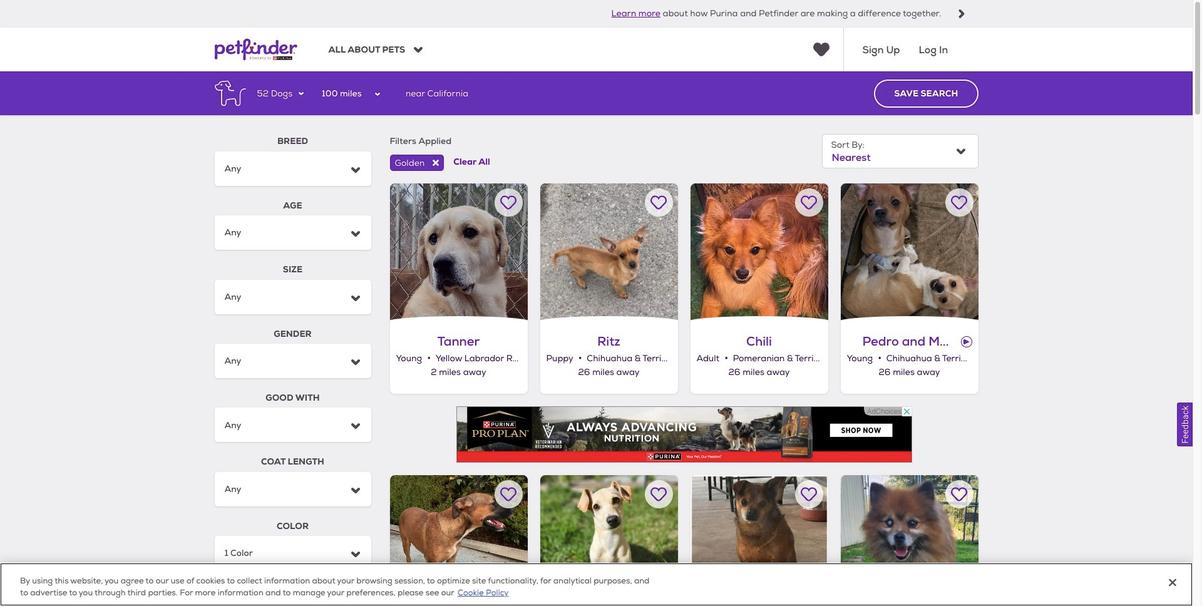 Task type: vqa. For each thing, say whether or not it's contained in the screenshot.
'trained'
no



Task type: locate. For each thing, give the bounding box(es) containing it.
bear, adoptable dog, senior male pomeranian, 30 miles away. image
[[841, 475, 979, 606]]

select care and behavior, any image
[[225, 601, 340, 606]]

pedro and maria, adoptable dog, young male chihuahua & terrier mix, 26 miles away, has video. image
[[841, 183, 979, 321]]

marcia, adoptable dog, young female terrier mix, 26 miles away, has video. image
[[390, 475, 528, 606]]

main content
[[0, 72, 1194, 606]]

petfinder home image
[[215, 28, 297, 72]]



Task type: describe. For each thing, give the bounding box(es) containing it.
wonder bread , adoptable dog, adult male chihuahua & pug mix, 30 miles away. image
[[691, 475, 829, 606]]

has video image
[[961, 336, 973, 348]]

chili, adoptable dog, adult male pomeranian & terrier mix, 26 miles away. image
[[691, 183, 829, 321]]

ritz, adoptable dog, puppy female chihuahua & terrier mix, 26 miles away. image
[[540, 183, 678, 321]]

dealer, adoptable dog, young male chihuahua & dachshund mix, 30 miles away. image
[[540, 475, 678, 606]]

tanner, adoptable dog, young male yellow labrador retriever & great pyrenees mix, 2 miles away. image
[[390, 183, 528, 321]]

privacy alert dialog
[[0, 563, 1194, 606]]

advertisement element
[[456, 406, 913, 463]]



